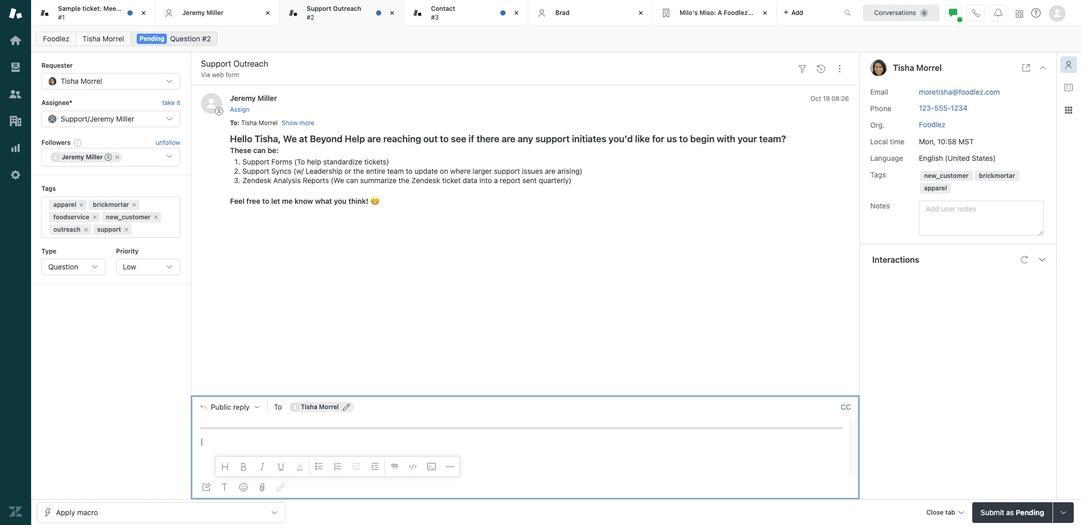 Task type: describe. For each thing, give the bounding box(es) containing it.
to for to : tisha morrel show more
[[230, 119, 237, 127]]

interactions
[[872, 255, 919, 264]]

followers element
[[41, 148, 180, 167]]

1 horizontal spatial tags
[[870, 170, 886, 179]]

let
[[271, 197, 280, 206]]

😁️
[[370, 197, 380, 206]]

#1
[[58, 13, 65, 21]]

for
[[652, 134, 664, 145]]

remove image for brickmortar
[[131, 202, 137, 208]]

know
[[295, 197, 313, 206]]

followers
[[41, 139, 71, 146]]

syncs
[[271, 167, 292, 176]]

time
[[890, 137, 905, 146]]

apps image
[[1065, 106, 1073, 114]]

foodservice
[[53, 213, 89, 221]]

morrel left edit user icon
[[319, 403, 339, 411]]

support inside assignee* 'element'
[[61, 114, 88, 123]]

jeremy inside option
[[62, 153, 84, 161]]

08:26
[[832, 95, 849, 103]]

like
[[635, 134, 650, 145]]

jeremy miller for jeremy miller tab
[[182, 9, 224, 16]]

org.
[[870, 120, 885, 129]]

tisha morrel inside "requester" element
[[61, 77, 102, 86]]

question for question #2
[[170, 34, 200, 43]]

report
[[500, 176, 520, 185]]

remove image for foodservice
[[91, 214, 98, 220]]

underline (cmd u) image
[[277, 463, 285, 471]]

feel
[[230, 197, 245, 206]]

/
[[88, 114, 90, 123]]

subsidiary
[[750, 9, 782, 16]]

#2 inside support outreach #2
[[307, 13, 314, 21]]

1 horizontal spatial are
[[502, 134, 516, 145]]

via
[[201, 71, 210, 79]]

filter image
[[798, 65, 807, 73]]

the inside sample ticket: meet the ticket #1
[[120, 5, 130, 12]]

jeremy miller for jeremy miller option
[[62, 153, 103, 161]]

ticket actions image
[[836, 65, 844, 73]]

assignee* element
[[41, 111, 180, 127]]

data
[[463, 176, 478, 185]]

macro
[[77, 508, 98, 517]]

displays possible ticket submission types image
[[1059, 509, 1068, 517]]

brad
[[555, 9, 570, 16]]

reporting image
[[9, 141, 22, 155]]

foodlez inside milo's miso: a foodlez subsidiary tab
[[724, 9, 748, 16]]

foodlez for the topmost the foodlez link
[[43, 34, 70, 43]]

you'd
[[609, 134, 633, 145]]

2 horizontal spatial are
[[545, 167, 556, 176]]

123-
[[919, 103, 934, 112]]

1 horizontal spatial remove image
[[114, 154, 120, 161]]

10:58
[[938, 137, 957, 146]]

ticket inside sample ticket: meet the ticket #1
[[132, 5, 149, 12]]

Public reply composer text field
[[196, 419, 847, 448]]

take
[[162, 99, 175, 107]]

jeremy inside assignee* 'element'
[[90, 114, 114, 123]]

oct
[[811, 95, 821, 103]]

take it
[[162, 99, 180, 107]]

add attachment image
[[258, 484, 266, 492]]

question #2
[[170, 34, 211, 43]]

morrel inside to : tisha morrel show more
[[259, 119, 278, 127]]

brickmortar apparel
[[924, 172, 1015, 192]]

tab containing contact
[[404, 0, 528, 26]]

events image
[[817, 65, 825, 73]]

cc
[[841, 403, 851, 412]]

mon, 10:58 mst
[[919, 137, 974, 146]]

numbered list (cmd shift 7) image
[[334, 463, 342, 471]]

hide composer image
[[521, 392, 529, 400]]

close image
[[138, 8, 149, 18]]

to : tisha morrel show more
[[230, 119, 314, 127]]

via web form
[[201, 71, 239, 79]]

1 horizontal spatial pending
[[1016, 508, 1044, 517]]

entire
[[366, 167, 385, 176]]

user image
[[870, 60, 887, 76]]

sample
[[58, 5, 81, 12]]

summarize
[[360, 176, 397, 185]]

add
[[792, 9, 803, 16]]

analysis
[[273, 176, 301, 185]]

tab
[[945, 509, 955, 517]]

morrel up the moretisha@foodlez.com
[[916, 63, 942, 73]]

tisha morrel inside secondary element
[[82, 34, 124, 43]]

type
[[41, 247, 56, 255]]

milo's miso: a foodlez subsidiary
[[680, 9, 782, 16]]

knowledge image
[[1065, 83, 1073, 92]]

secondary element
[[31, 28, 1081, 49]]

close tab
[[927, 509, 955, 517]]

italic (cmd i) image
[[259, 463, 267, 471]]

jeremy miller tab
[[155, 0, 280, 26]]

tisha right moretisha@foodlez.com icon
[[301, 403, 317, 411]]

jeremy miller link
[[230, 94, 277, 103]]

mst
[[959, 137, 974, 146]]

any
[[518, 134, 533, 145]]

close tab button
[[922, 503, 968, 525]]

Oct 19 08:26 text field
[[811, 95, 849, 103]]

insert emojis image
[[239, 484, 248, 492]]

contact #3
[[431, 5, 455, 21]]

contact
[[431, 5, 455, 12]]

button displays agent's chat status as online. image
[[949, 9, 957, 17]]

1 vertical spatial foodlez link
[[919, 120, 946, 129]]

miso:
[[700, 9, 716, 16]]

support / jeremy miller
[[61, 114, 134, 123]]

support down these
[[242, 158, 269, 166]]

tisha inside "requester" element
[[61, 77, 79, 86]]

or
[[345, 167, 351, 176]]

bulleted list (cmd shift 8) image
[[315, 463, 323, 471]]

tab containing sample ticket: meet the ticket
[[31, 0, 155, 26]]

jeremy inside tab
[[182, 9, 205, 16]]

main element
[[0, 0, 31, 526]]

get started image
[[9, 34, 22, 47]]

team?
[[759, 134, 786, 145]]

remove image for support
[[123, 227, 129, 233]]

low
[[123, 263, 136, 271]]

email
[[870, 87, 888, 96]]

it
[[176, 99, 180, 107]]

assignee*
[[41, 99, 72, 107]]

miller inside assignee* 'element'
[[116, 114, 134, 123]]

0 horizontal spatial are
[[367, 134, 381, 145]]

support left syncs
[[242, 167, 269, 176]]

sent
[[522, 176, 537, 185]]

at
[[299, 134, 308, 145]]

close image inside milo's miso: a foodlez subsidiary tab
[[760, 8, 770, 18]]

help
[[307, 158, 321, 166]]

low button
[[116, 259, 180, 276]]

miller inside jeremy miller assign
[[258, 94, 277, 103]]

(to
[[294, 158, 305, 166]]

format text image
[[221, 484, 229, 492]]

me
[[282, 197, 293, 206]]

Add user notes text field
[[919, 201, 1044, 236]]

1 zendesk from the left
[[242, 176, 271, 185]]

millerjeremy500@gmail.com image
[[51, 153, 60, 162]]

milo's
[[680, 9, 698, 16]]

horizontal rule (cmd shift l) image
[[446, 463, 454, 471]]

milo's miso: a foodlez subsidiary tab
[[653, 0, 782, 26]]

into
[[479, 176, 492, 185]]

views image
[[9, 61, 22, 74]]

bold (cmd b) image
[[240, 463, 248, 471]]

beyond
[[310, 134, 343, 145]]

1 horizontal spatial the
[[353, 167, 364, 176]]

to right the us
[[679, 134, 688, 145]]

submit
[[981, 508, 1004, 517]]

where
[[450, 167, 471, 176]]

miller inside tab
[[207, 9, 224, 16]]

update
[[415, 167, 438, 176]]

there
[[477, 134, 499, 145]]

assign button
[[230, 105, 250, 114]]



Task type: locate. For each thing, give the bounding box(es) containing it.
morrel inside secondary element
[[102, 34, 124, 43]]

tisha down sample ticket: meet the ticket #1
[[82, 34, 100, 43]]

jeremy miller down info on adding followers image on the top of the page
[[62, 153, 103, 161]]

support outreach #2
[[307, 5, 361, 21]]

moretisha@foodlez.com image
[[291, 403, 299, 412]]

jeremy down "requester" element
[[90, 114, 114, 123]]

notifications image
[[994, 9, 1002, 17]]

feel free to let me know what you think! 😁️
[[230, 197, 380, 206]]

support right any
[[536, 134, 570, 145]]

remove image right foodservice
[[91, 214, 98, 220]]

out
[[423, 134, 438, 145]]

1 vertical spatial tags
[[41, 185, 56, 193]]

foodlez inside the foodlez link
[[43, 34, 70, 43]]

to left let in the top of the page
[[262, 197, 269, 206]]

jeremy inside jeremy miller assign
[[230, 94, 256, 103]]

0 horizontal spatial remove image
[[83, 227, 89, 233]]

foodlez link down the 123-
[[919, 120, 946, 129]]

question down type
[[48, 263, 78, 271]]

public reply button
[[191, 397, 267, 419]]

jeremy miller inside option
[[62, 153, 103, 161]]

0 vertical spatial to
[[230, 119, 237, 127]]

0 horizontal spatial zendesk
[[242, 176, 271, 185]]

tisha morrel right moretisha@foodlez.com icon
[[301, 403, 339, 411]]

remove image right user is an agent icon
[[114, 154, 120, 161]]

support down assignee*
[[61, 114, 88, 123]]

0 horizontal spatial the
[[120, 5, 130, 12]]

:
[[237, 119, 240, 127]]

1 vertical spatial jeremy miller
[[62, 153, 103, 161]]

moretisha@foodlez.com
[[919, 87, 1000, 96]]

1 vertical spatial foodlez
[[43, 34, 70, 43]]

tab
[[31, 0, 155, 26], [280, 0, 404, 26], [404, 0, 528, 26]]

zendesk down update
[[411, 176, 440, 185]]

more
[[299, 119, 314, 127]]

1 horizontal spatial brickmortar
[[979, 172, 1015, 180]]

brad tab
[[528, 0, 653, 26]]

jeremy up question #2
[[182, 9, 205, 16]]

(w/
[[294, 167, 304, 176]]

question down jeremy miller tab
[[170, 34, 200, 43]]

0 horizontal spatial tags
[[41, 185, 56, 193]]

pending right the as
[[1016, 508, 1044, 517]]

public
[[211, 403, 231, 412]]

ticket
[[132, 5, 149, 12], [442, 176, 461, 185]]

public reply
[[211, 403, 250, 412]]

1 horizontal spatial jeremy miller
[[182, 9, 224, 16]]

what
[[315, 197, 332, 206]]

0 horizontal spatial foodlez
[[43, 34, 70, 43]]

customer context image
[[1065, 61, 1073, 69]]

meet
[[103, 5, 119, 12]]

2 tab from the left
[[280, 0, 404, 26]]

0 vertical spatial tags
[[870, 170, 886, 179]]

tags down language
[[870, 170, 886, 179]]

edit user image
[[343, 404, 350, 411]]

brickmortar for brickmortar
[[93, 201, 129, 209]]

remove image
[[114, 154, 120, 161], [83, 227, 89, 233], [123, 227, 129, 233]]

1 horizontal spatial support
[[494, 167, 520, 176]]

foodlez down the 123-
[[919, 120, 946, 129]]

tisha down requester
[[61, 77, 79, 86]]

to
[[230, 119, 237, 127], [274, 403, 282, 412]]

1 horizontal spatial to
[[274, 403, 282, 412]]

support
[[536, 134, 570, 145], [494, 167, 520, 176], [97, 226, 121, 233]]

foodlez
[[724, 9, 748, 16], [43, 34, 70, 43], [919, 120, 946, 129]]

support left outreach
[[307, 5, 331, 12]]

2 horizontal spatial remove image
[[123, 227, 129, 233]]

a
[[718, 9, 722, 16]]

remove image right outreach in the top of the page
[[83, 227, 89, 233]]

standardize
[[323, 158, 362, 166]]

0 vertical spatial #2
[[307, 13, 314, 21]]

apparel inside brickmortar apparel
[[924, 184, 947, 192]]

zendesk image
[[9, 506, 22, 519]]

requester element
[[41, 73, 180, 90]]

decrease indent (cmd [) image
[[352, 463, 361, 471]]

brickmortar down followers element
[[93, 201, 129, 209]]

remove image up foodservice
[[78, 202, 85, 208]]

the
[[120, 5, 130, 12], [353, 167, 364, 176], [399, 176, 409, 185]]

tisha inside tisha morrel link
[[82, 34, 100, 43]]

morrel up /
[[81, 77, 102, 86]]

admin image
[[9, 168, 22, 182]]

assign
[[230, 106, 250, 113]]

miller inside option
[[86, 153, 103, 161]]

help
[[345, 134, 365, 145]]

123-555-1234 link
[[919, 103, 968, 112]]

us
[[667, 134, 677, 145]]

phone
[[870, 104, 892, 113]]

19
[[823, 95, 830, 103]]

zendesk products image
[[1016, 10, 1023, 17]]

morrel inside "requester" element
[[81, 77, 102, 86]]

organizations image
[[9, 114, 22, 128]]

morrel
[[102, 34, 124, 43], [916, 63, 942, 73], [81, 77, 102, 86], [259, 119, 278, 127], [319, 403, 339, 411]]

miller left user is an agent icon
[[86, 153, 103, 161]]

question
[[170, 34, 200, 43], [48, 263, 78, 271]]

0 horizontal spatial foodlez link
[[36, 32, 76, 46]]

submit as pending
[[981, 508, 1044, 517]]

0 vertical spatial foodlez
[[724, 9, 748, 16]]

remove image for apparel
[[78, 202, 85, 208]]

0 vertical spatial the
[[120, 5, 130, 12]]

2 horizontal spatial support
[[536, 134, 570, 145]]

to
[[440, 134, 449, 145], [679, 134, 688, 145], [406, 167, 413, 176], [262, 197, 269, 206]]

apply macro
[[56, 508, 98, 517]]

as
[[1006, 508, 1014, 517]]

remove image for new_customer
[[153, 214, 159, 220]]

can left be:
[[253, 146, 266, 155]]

ticket inside hello tisha, we at beyond help are reaching out to see if there are any support initiates you'd like for us to begin with your team? these can be: support forms (to help standardize tickets) support syncs (w/ leadership or the entire team to update on where larger support issues are arising) zendesk analysis reports (we can summarize the zendesk ticket data into a report sent quarterly)
[[442, 176, 461, 185]]

take it button
[[162, 98, 180, 109]]

0 horizontal spatial support
[[97, 226, 121, 233]]

view more details image
[[1022, 64, 1030, 72]]

to right "team"
[[406, 167, 413, 176]]

remove image up low 'popup button'
[[153, 214, 159, 220]]

draft mode image
[[202, 484, 210, 492]]

remove image
[[78, 202, 85, 208], [131, 202, 137, 208], [91, 214, 98, 220], [153, 214, 159, 220]]

these
[[230, 146, 251, 155]]

ticket down on
[[442, 176, 461, 185]]

1 horizontal spatial can
[[346, 176, 358, 185]]

are
[[367, 134, 381, 145], [502, 134, 516, 145], [545, 167, 556, 176]]

1 horizontal spatial question
[[170, 34, 200, 43]]

1 vertical spatial new_customer
[[106, 213, 151, 221]]

1 vertical spatial apparel
[[53, 201, 76, 209]]

0 horizontal spatial jeremy miller
[[62, 153, 103, 161]]

foodlez link down #1
[[36, 32, 76, 46]]

requester
[[41, 62, 73, 69]]

1 horizontal spatial ticket
[[442, 176, 461, 185]]

show more button
[[282, 119, 314, 128]]

(we
[[331, 176, 344, 185]]

customers image
[[9, 88, 22, 101]]

#2
[[307, 13, 314, 21], [202, 34, 211, 43]]

code block (ctrl shift 6) image
[[427, 463, 436, 471]]

0 vertical spatial apparel
[[924, 184, 947, 192]]

you
[[334, 197, 347, 206]]

tags down millerjeremy500@gmail.com image
[[41, 185, 56, 193]]

0 horizontal spatial #2
[[202, 34, 211, 43]]

quote (cmd shift 9) image
[[390, 463, 398, 471]]

to for to
[[274, 403, 282, 412]]

0 vertical spatial foodlez link
[[36, 32, 76, 46]]

jeremy miller option
[[50, 152, 122, 163]]

#3
[[431, 13, 439, 21]]

foodlez right the a
[[724, 9, 748, 16]]

remove image up priority
[[131, 202, 137, 208]]

1 horizontal spatial apparel
[[924, 184, 947, 192]]

2 zendesk from the left
[[411, 176, 440, 185]]

we
[[283, 134, 297, 145]]

support
[[307, 5, 331, 12], [61, 114, 88, 123], [242, 158, 269, 166], [242, 167, 269, 176]]

apparel down "english" at the top right
[[924, 184, 947, 192]]

see
[[451, 134, 466, 145]]

to down assign 'button'
[[230, 119, 237, 127]]

reaching
[[383, 134, 421, 145]]

0 vertical spatial support
[[536, 134, 570, 145]]

web
[[212, 71, 224, 79]]

0 horizontal spatial question
[[48, 263, 78, 271]]

1 tab from the left
[[31, 0, 155, 26]]

can down the or
[[346, 176, 358, 185]]

to left moretisha@foodlez.com icon
[[274, 403, 282, 412]]

mon,
[[919, 137, 936, 146]]

miller up to : tisha morrel show more
[[258, 94, 277, 103]]

jeremy miller inside tab
[[182, 9, 224, 16]]

(united
[[945, 154, 970, 162]]

the down "team"
[[399, 176, 409, 185]]

support inside support outreach #2
[[307, 5, 331, 12]]

user is an agent image
[[105, 154, 112, 161]]

remove image for outreach
[[83, 227, 89, 233]]

are right help
[[367, 134, 381, 145]]

english
[[919, 154, 943, 162]]

with
[[717, 134, 735, 145]]

#2 inside secondary element
[[202, 34, 211, 43]]

2 horizontal spatial the
[[399, 176, 409, 185]]

tab containing support outreach
[[280, 0, 404, 26]]

tisha right :
[[241, 119, 257, 127]]

apply
[[56, 508, 75, 517]]

1 vertical spatial question
[[48, 263, 78, 271]]

states)
[[972, 154, 996, 162]]

support up 'report'
[[494, 167, 520, 176]]

close image
[[263, 8, 273, 18], [387, 8, 397, 18], [511, 8, 522, 18], [636, 8, 646, 18], [760, 8, 770, 18], [1039, 64, 1047, 72]]

0 vertical spatial pending
[[140, 35, 164, 42]]

morrel down sample ticket: meet the ticket #1
[[102, 34, 124, 43]]

jeremy down info on adding followers image on the top of the page
[[62, 153, 84, 161]]

1 horizontal spatial new_customer
[[924, 172, 969, 180]]

2 vertical spatial the
[[399, 176, 409, 185]]

tisha morrel link
[[76, 32, 131, 46]]

free
[[246, 197, 260, 206]]

ticket right 'meet'
[[132, 5, 149, 12]]

tisha morrel down sample ticket: meet the ticket #1
[[82, 34, 124, 43]]

0 horizontal spatial brickmortar
[[93, 201, 129, 209]]

1 vertical spatial the
[[353, 167, 364, 176]]

jeremy miller
[[182, 9, 224, 16], [62, 153, 103, 161]]

morrel up tisha,
[[259, 119, 278, 127]]

tisha right user icon
[[893, 63, 914, 73]]

think!
[[348, 197, 368, 206]]

1 horizontal spatial foodlez
[[724, 9, 748, 16]]

new_customer up priority
[[106, 213, 151, 221]]

1234
[[951, 103, 968, 112]]

1 vertical spatial ticket
[[442, 176, 461, 185]]

2 vertical spatial foodlez
[[919, 120, 946, 129]]

english (united states)
[[919, 154, 996, 162]]

support up priority
[[97, 226, 121, 233]]

the right 'meet'
[[120, 5, 130, 12]]

1 vertical spatial can
[[346, 176, 358, 185]]

are left any
[[502, 134, 516, 145]]

are up quarterly)
[[545, 167, 556, 176]]

if
[[469, 134, 474, 145]]

close image inside jeremy miller tab
[[263, 8, 273, 18]]

question inside secondary element
[[170, 34, 200, 43]]

new_customer
[[924, 172, 969, 180], [106, 213, 151, 221]]

close image inside brad tab
[[636, 8, 646, 18]]

local
[[870, 137, 888, 146]]

question button
[[41, 259, 106, 276]]

brickmortar down states) at the right of the page
[[979, 172, 1015, 180]]

zendesk up free
[[242, 176, 271, 185]]

0 horizontal spatial can
[[253, 146, 266, 155]]

0 horizontal spatial ticket
[[132, 5, 149, 12]]

tisha morrel right user icon
[[893, 63, 942, 73]]

0 horizontal spatial to
[[230, 119, 237, 127]]

tisha inside to : tisha morrel show more
[[241, 119, 257, 127]]

Subject field
[[199, 58, 791, 70]]

zendesk support image
[[9, 7, 22, 20]]

foodlez for bottom the foodlez link
[[919, 120, 946, 129]]

increase indent (cmd ]) image
[[371, 463, 379, 471]]

brickmortar inside brickmortar apparel
[[979, 172, 1015, 180]]

1 vertical spatial #2
[[202, 34, 211, 43]]

tisha morrel down requester
[[61, 77, 102, 86]]

pending down close image at the top
[[140, 35, 164, 42]]

brickmortar for brickmortar apparel
[[979, 172, 1015, 180]]

larger
[[473, 167, 492, 176]]

new_customer down 'english (united states)'
[[924, 172, 969, 180]]

2 vertical spatial support
[[97, 226, 121, 233]]

info on adding followers image
[[74, 139, 82, 147]]

miller up question #2
[[207, 9, 224, 16]]

3 tab from the left
[[404, 0, 528, 26]]

jeremy up assign
[[230, 94, 256, 103]]

apparel up foodservice
[[53, 201, 76, 209]]

the right the or
[[353, 167, 364, 176]]

1 horizontal spatial foodlez link
[[919, 120, 946, 129]]

0 vertical spatial question
[[170, 34, 200, 43]]

1 vertical spatial pending
[[1016, 508, 1044, 517]]

your
[[738, 134, 757, 145]]

to inside to : tisha morrel show more
[[230, 119, 237, 127]]

0 horizontal spatial new_customer
[[106, 213, 151, 221]]

question for question
[[48, 263, 78, 271]]

0 vertical spatial ticket
[[132, 5, 149, 12]]

1 vertical spatial brickmortar
[[93, 201, 129, 209]]

foodlez down #1
[[43, 34, 70, 43]]

0 vertical spatial brickmortar
[[979, 172, 1015, 180]]

ticket:
[[82, 5, 102, 12]]

0 vertical spatial jeremy miller
[[182, 9, 224, 16]]

123-555-1234
[[919, 103, 968, 112]]

miller right /
[[116, 114, 134, 123]]

1 vertical spatial to
[[274, 403, 282, 412]]

oct 19 08:26
[[811, 95, 849, 103]]

pending inside secondary element
[[140, 35, 164, 42]]

tisha,
[[255, 134, 281, 145]]

remove image up priority
[[123, 227, 129, 233]]

1 horizontal spatial zendesk
[[411, 176, 440, 185]]

0 vertical spatial new_customer
[[924, 172, 969, 180]]

0 horizontal spatial apparel
[[53, 201, 76, 209]]

tisha
[[82, 34, 100, 43], [893, 63, 914, 73], [61, 77, 79, 86], [241, 119, 257, 127], [301, 403, 317, 411]]

add link (cmd k) image
[[277, 484, 285, 492]]

0 horizontal spatial pending
[[140, 35, 164, 42]]

jeremy miller up question #2
[[182, 9, 224, 16]]

avatar image
[[201, 93, 222, 114]]

code span (ctrl shift 5) image
[[409, 463, 417, 471]]

to right out
[[440, 134, 449, 145]]

zendesk
[[242, 176, 271, 185], [411, 176, 440, 185]]

can
[[253, 146, 266, 155], [346, 176, 358, 185]]

2 horizontal spatial foodlez
[[919, 120, 946, 129]]

language
[[870, 154, 903, 162]]

0 vertical spatial can
[[253, 146, 266, 155]]

reply
[[233, 403, 250, 412]]

begin
[[690, 134, 715, 145]]

priority
[[116, 247, 139, 255]]

get help image
[[1031, 8, 1041, 18]]

headings image
[[221, 463, 230, 471]]

tabs tab list
[[31, 0, 834, 26]]

tags
[[870, 170, 886, 179], [41, 185, 56, 193]]

tickets)
[[364, 158, 389, 166]]

brickmortar
[[979, 172, 1015, 180], [93, 201, 129, 209]]

forms
[[271, 158, 292, 166]]

1 vertical spatial support
[[494, 167, 520, 176]]

1 horizontal spatial #2
[[307, 13, 314, 21]]

question inside "popup button"
[[48, 263, 78, 271]]

conversations
[[874, 9, 916, 16]]



Task type: vqa. For each thing, say whether or not it's contained in the screenshot.
4
no



